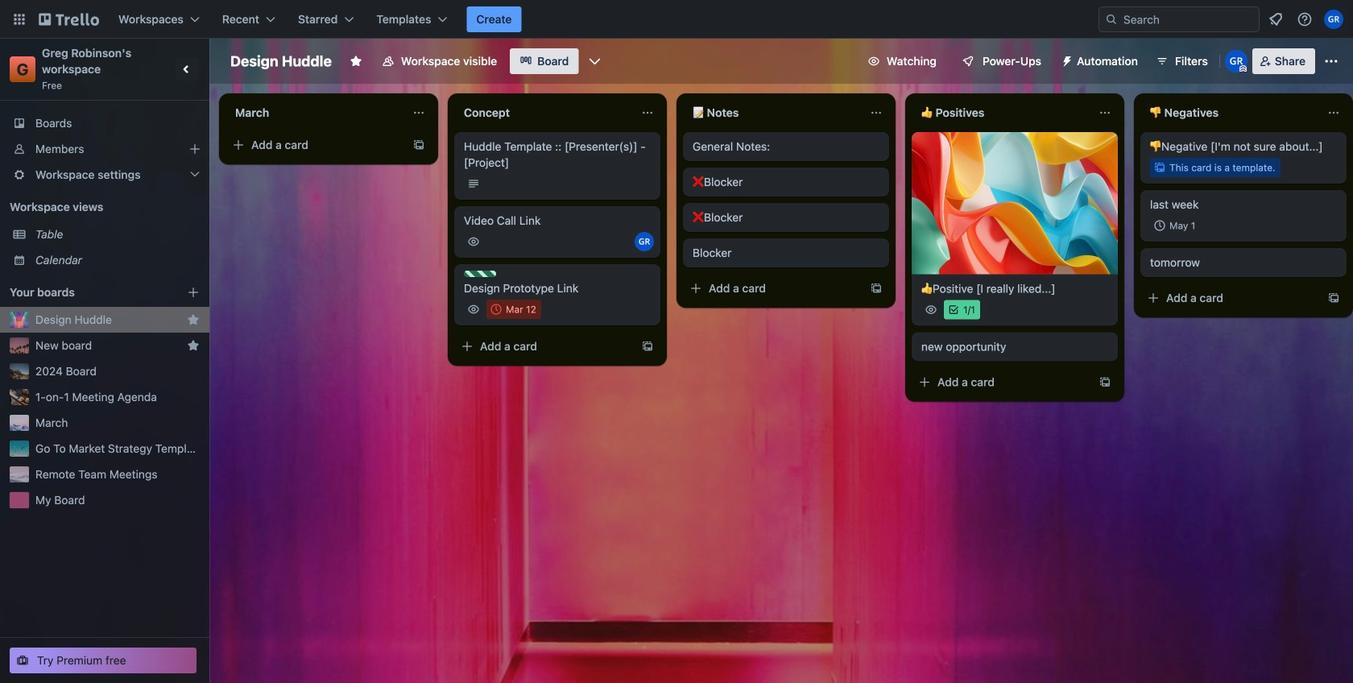 Task type: describe. For each thing, give the bounding box(es) containing it.
open information menu image
[[1297, 11, 1314, 27]]

color: green, title: none image
[[464, 271, 496, 277]]

your boards with 8 items element
[[10, 283, 163, 302]]

0 horizontal spatial create from template… image
[[413, 139, 425, 152]]

star or unstar board image
[[350, 55, 363, 68]]

0 notifications image
[[1267, 10, 1286, 29]]

Search field
[[1119, 8, 1260, 31]]

search image
[[1106, 13, 1119, 26]]

1 vertical spatial greg robinson (gregrobinson96) image
[[1226, 50, 1248, 73]]

customize views image
[[587, 53, 603, 69]]



Task type: vqa. For each thing, say whether or not it's contained in the screenshot.
bottommost Create from template… icon
yes



Task type: locate. For each thing, give the bounding box(es) containing it.
1 horizontal spatial greg robinson (gregrobinson96) image
[[1226, 50, 1248, 73]]

2 horizontal spatial create from template… image
[[1328, 292, 1341, 305]]

1 horizontal spatial create from template… image
[[870, 282, 883, 295]]

primary element
[[0, 0, 1354, 39]]

2 horizontal spatial greg robinson (gregrobinson96) image
[[1325, 10, 1344, 29]]

greg robinson (gregrobinson96) image
[[1325, 10, 1344, 29], [1226, 50, 1248, 73], [635, 232, 654, 251]]

None text field
[[226, 100, 406, 126], [455, 100, 635, 126], [683, 100, 864, 126], [912, 100, 1093, 126], [1141, 100, 1322, 126], [226, 100, 406, 126], [455, 100, 635, 126], [683, 100, 864, 126], [912, 100, 1093, 126], [1141, 100, 1322, 126]]

starred icon image
[[187, 313, 200, 326], [187, 339, 200, 352]]

0 vertical spatial create from template… image
[[413, 139, 425, 152]]

create from template… image
[[413, 139, 425, 152], [1328, 292, 1341, 305], [1099, 376, 1112, 389]]

Board name text field
[[222, 48, 340, 74]]

2 vertical spatial create from template… image
[[1099, 376, 1112, 389]]

1 vertical spatial create from template… image
[[641, 340, 654, 353]]

2 vertical spatial greg robinson (gregrobinson96) image
[[635, 232, 654, 251]]

0 vertical spatial starred icon image
[[187, 313, 200, 326]]

0 vertical spatial create from template… image
[[870, 282, 883, 295]]

0 vertical spatial greg robinson (gregrobinson96) image
[[1325, 10, 1344, 29]]

2 starred icon image from the top
[[187, 339, 200, 352]]

add board image
[[187, 286, 200, 299]]

workspace navigation collapse icon image
[[176, 58, 198, 81]]

back to home image
[[39, 6, 99, 32]]

this member is an admin of this board. image
[[1240, 65, 1247, 73]]

1 horizontal spatial create from template… image
[[1099, 376, 1112, 389]]

1 vertical spatial starred icon image
[[187, 339, 200, 352]]

1 vertical spatial create from template… image
[[1328, 292, 1341, 305]]

0 horizontal spatial create from template… image
[[641, 340, 654, 353]]

1 starred icon image from the top
[[187, 313, 200, 326]]

sm image
[[1055, 48, 1077, 71]]

create from template… image
[[870, 282, 883, 295], [641, 340, 654, 353]]

0 horizontal spatial greg robinson (gregrobinson96) image
[[635, 232, 654, 251]]

None checkbox
[[1151, 216, 1201, 235], [487, 300, 541, 319], [1151, 216, 1201, 235], [487, 300, 541, 319]]

show menu image
[[1324, 53, 1340, 69]]



